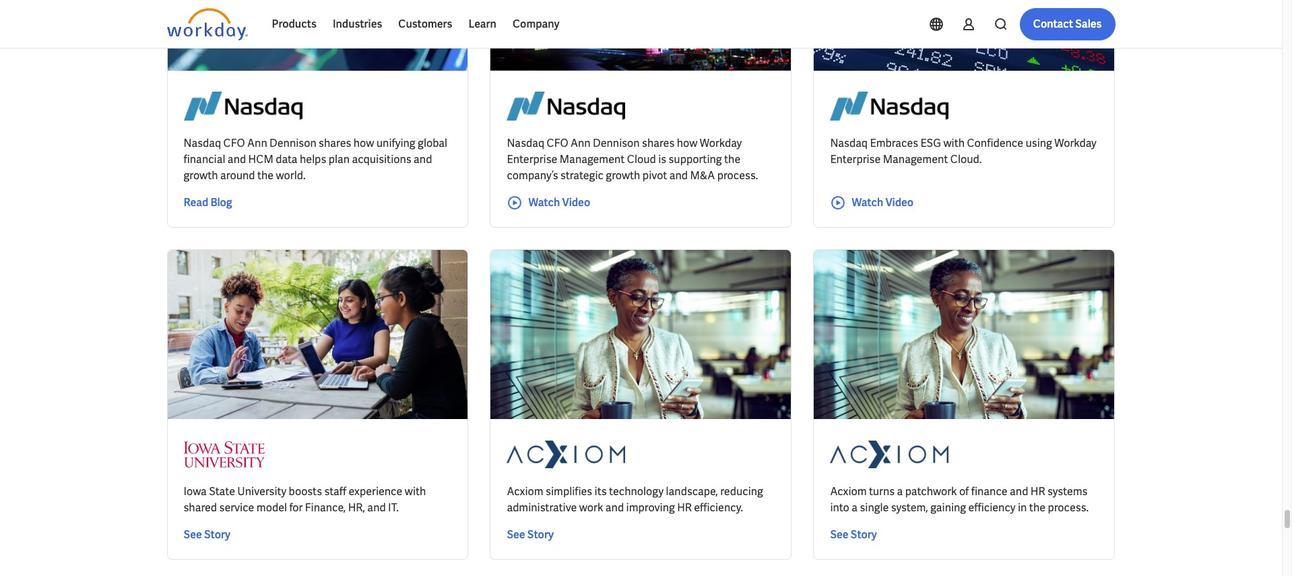 Task type: describe. For each thing, give the bounding box(es) containing it.
into
[[831, 501, 850, 515]]

hr inside acxiom simplifies its technology landscape, reducing administrative work and improving hr efficiency.
[[677, 501, 692, 515]]

systems
[[1048, 485, 1088, 499]]

topic button
[[167, 7, 228, 34]]

clear
[[527, 15, 549, 27]]

nasdaq image for is
[[507, 87, 626, 125]]

video for embraces
[[886, 196, 914, 210]]

confidence
[[967, 136, 1024, 151]]

watch video for cfo
[[529, 196, 591, 210]]

cloud.
[[951, 153, 982, 167]]

video for cfo
[[562, 196, 591, 210]]

business
[[333, 15, 372, 27]]

how for workday
[[677, 136, 698, 151]]

topic
[[178, 15, 201, 27]]

service
[[219, 501, 254, 515]]

improving
[[626, 501, 675, 515]]

boosts
[[289, 485, 322, 499]]

see for acxiom turns a patchwork of finance and hr systems into a single system, gaining efficiency in the process.
[[831, 528, 849, 542]]

ann for management
[[571, 136, 591, 151]]

in
[[1018, 501, 1027, 515]]

contact sales
[[1034, 17, 1102, 31]]

3 nasdaq image from the left
[[831, 87, 949, 125]]

for
[[289, 501, 303, 515]]

patchwork
[[906, 485, 957, 499]]

industries
[[333, 17, 382, 31]]

watch video for embraces
[[852, 196, 914, 210]]

it.
[[388, 501, 399, 515]]

clear all
[[527, 15, 563, 27]]

landscape,
[[666, 485, 718, 499]]

plan
[[329, 153, 350, 167]]

nasdaq for nasdaq cfo ann dennison shares how unifying global financial and hcm data helps plan acquisitions and growth around the world.
[[184, 136, 221, 151]]

see for acxiom simplifies its technology landscape, reducing administrative work and improving hr efficiency.
[[507, 528, 525, 542]]

process. inside acxiom turns a patchwork of finance and hr systems into a single system, gaining efficiency in the process.
[[1048, 501, 1089, 515]]

financial
[[184, 153, 225, 167]]

see story link for iowa state university boosts staff experience with shared service model for finance, hr, and it.
[[184, 527, 230, 543]]

how for unifying
[[354, 136, 374, 151]]

go to the homepage image
[[167, 8, 248, 40]]

watch for nasdaq cfo ann dennison shares how workday enterprise management cloud is supporting the company's strategic growth pivot and m&a process.
[[529, 196, 560, 210]]

see story link for acxiom turns a patchwork of finance and hr systems into a single system, gaining efficiency in the process.
[[831, 527, 877, 543]]

pivot
[[643, 169, 667, 183]]

0 horizontal spatial a
[[852, 501, 858, 515]]

products
[[272, 17, 317, 31]]

around
[[220, 169, 255, 183]]

gaining
[[931, 501, 967, 515]]

using
[[1026, 136, 1053, 151]]

learn
[[469, 17, 497, 31]]

blog
[[211, 196, 232, 210]]

simplifies
[[546, 485, 593, 499]]

nasdaq image for hcm
[[184, 87, 302, 125]]

shared
[[184, 501, 217, 515]]

and inside nasdaq cfo ann dennison shares how workday enterprise management cloud is supporting the company's strategic growth pivot and m&a process.
[[670, 169, 688, 183]]

company button
[[505, 8, 568, 40]]

esg
[[921, 136, 941, 151]]

and down global
[[414, 153, 432, 167]]

efficiency
[[969, 501, 1016, 515]]

management for ann
[[560, 153, 625, 167]]

nasdaq cfo ann dennison shares how workday enterprise management cloud is supporting the company's strategic growth pivot and m&a process.
[[507, 136, 758, 183]]

more
[[462, 15, 485, 27]]

dennison for hcm
[[270, 136, 317, 151]]

global
[[418, 136, 447, 151]]

system,
[[891, 501, 929, 515]]

hcm
[[248, 153, 273, 167]]

business outcome
[[333, 15, 414, 27]]

unifying
[[377, 136, 416, 151]]

hr inside acxiom turns a patchwork of finance and hr systems into a single system, gaining efficiency in the process.
[[1031, 485, 1046, 499]]

sales
[[1076, 17, 1102, 31]]

state
[[209, 485, 235, 499]]

industry
[[249, 15, 285, 27]]

Search Customer Stories text field
[[924, 9, 1089, 32]]

enterprise for embraces
[[831, 153, 881, 167]]

industry button
[[238, 7, 312, 34]]

and inside acxiom simplifies its technology landscape, reducing administrative work and improving hr efficiency.
[[606, 501, 624, 515]]

data
[[276, 153, 298, 167]]

experience
[[349, 485, 403, 499]]

products button
[[264, 8, 325, 40]]

see story for acxiom turns a patchwork of finance and hr systems into a single system, gaining efficiency in the process.
[[831, 528, 877, 542]]

acxiom turns a patchwork of finance and hr systems into a single system, gaining efficiency in the process.
[[831, 485, 1089, 515]]

technology
[[609, 485, 664, 499]]

see story link for acxiom simplifies its technology landscape, reducing administrative work and improving hr efficiency.
[[507, 527, 554, 543]]

company
[[513, 17, 560, 31]]

administrative
[[507, 501, 577, 515]]

efficiency.
[[694, 501, 743, 515]]

read
[[184, 196, 208, 210]]

cfo for financial
[[223, 136, 245, 151]]

iowa
[[184, 485, 207, 499]]



Task type: locate. For each thing, give the bounding box(es) containing it.
growth inside nasdaq cfo ann dennison shares how workday enterprise management cloud is supporting the company's strategic growth pivot and m&a process.
[[606, 169, 641, 183]]

watch video down "strategic"
[[529, 196, 591, 210]]

contact sales link
[[1020, 8, 1116, 40]]

acxiom for acxiom simplifies its technology landscape, reducing administrative work and improving hr efficiency.
[[507, 485, 544, 499]]

and up in
[[1010, 485, 1029, 499]]

watch for nasdaq embraces esg with confidence using workday enterprise management cloud.
[[852, 196, 884, 210]]

1 horizontal spatial acxiom
[[831, 485, 867, 499]]

see story
[[184, 528, 230, 542], [507, 528, 554, 542], [831, 528, 877, 542]]

2 horizontal spatial see
[[831, 528, 849, 542]]

the
[[724, 153, 741, 167], [257, 169, 274, 183], [1030, 501, 1046, 515]]

shares
[[319, 136, 351, 151], [642, 136, 675, 151]]

watch video down embraces on the right of the page
[[852, 196, 914, 210]]

1 horizontal spatial story
[[528, 528, 554, 542]]

management for esg
[[883, 153, 948, 167]]

1 workday from the left
[[700, 136, 742, 151]]

acxiom llc image
[[507, 436, 626, 473], [831, 436, 949, 473]]

0 horizontal spatial nasdaq
[[184, 136, 221, 151]]

1 video from the left
[[562, 196, 591, 210]]

ann
[[247, 136, 267, 151], [571, 136, 591, 151]]

cfo up around on the top left of page
[[223, 136, 245, 151]]

learn button
[[461, 8, 505, 40]]

reducing
[[721, 485, 763, 499]]

hr
[[1031, 485, 1046, 499], [677, 501, 692, 515]]

clear all button
[[523, 7, 567, 34]]

a right turns
[[897, 485, 903, 499]]

0 horizontal spatial the
[[257, 169, 274, 183]]

video down embraces on the right of the page
[[886, 196, 914, 210]]

enterprise up company's
[[507, 153, 558, 167]]

nasdaq up financial
[[184, 136, 221, 151]]

see story down 'into'
[[831, 528, 877, 542]]

see down administrative
[[507, 528, 525, 542]]

watch video link down embraces on the right of the page
[[831, 195, 914, 211]]

see story down administrative
[[507, 528, 554, 542]]

watch video link for nasdaq embraces esg with confidence using workday enterprise management cloud.
[[831, 195, 914, 211]]

see story link down administrative
[[507, 527, 554, 543]]

1 vertical spatial process.
[[1048, 501, 1089, 515]]

cfo up "strategic"
[[547, 136, 569, 151]]

1 dennison from the left
[[270, 136, 317, 151]]

1 horizontal spatial video
[[886, 196, 914, 210]]

2 horizontal spatial the
[[1030, 501, 1046, 515]]

0 horizontal spatial with
[[405, 485, 426, 499]]

1 watch video from the left
[[529, 196, 591, 210]]

watch video
[[529, 196, 591, 210], [852, 196, 914, 210]]

strategic
[[561, 169, 604, 183]]

see story for acxiom simplifies its technology landscape, reducing administrative work and improving hr efficiency.
[[507, 528, 554, 542]]

2 workday from the left
[[1055, 136, 1097, 151]]

dennison up "cloud"
[[593, 136, 640, 151]]

shares up plan
[[319, 136, 351, 151]]

nasdaq cfo ann dennison shares how unifying global financial and hcm data helps plan acquisitions and growth around the world.
[[184, 136, 447, 183]]

acxiom up 'into'
[[831, 485, 867, 499]]

2 horizontal spatial story
[[851, 528, 877, 542]]

story down the shared
[[204, 528, 230, 542]]

nasdaq for nasdaq cfo ann dennison shares how workday enterprise management cloud is supporting the company's strategic growth pivot and m&a process.
[[507, 136, 545, 151]]

acxiom simplifies its technology landscape, reducing administrative work and improving hr efficiency.
[[507, 485, 763, 515]]

3 see story link from the left
[[831, 527, 877, 543]]

0 horizontal spatial shares
[[319, 136, 351, 151]]

and down its on the bottom left
[[606, 501, 624, 515]]

0 horizontal spatial growth
[[184, 169, 218, 183]]

watch
[[529, 196, 560, 210], [852, 196, 884, 210]]

nasdaq inside nasdaq embraces esg with confidence using workday enterprise management cloud.
[[831, 136, 868, 151]]

with inside nasdaq embraces esg with confidence using workday enterprise management cloud.
[[944, 136, 965, 151]]

its
[[595, 485, 607, 499]]

0 vertical spatial the
[[724, 153, 741, 167]]

finance,
[[305, 501, 346, 515]]

0 horizontal spatial workday
[[700, 136, 742, 151]]

story down administrative
[[528, 528, 554, 542]]

1 enterprise from the left
[[507, 153, 558, 167]]

shares inside nasdaq cfo ann dennison shares how workday enterprise management cloud is supporting the company's strategic growth pivot and m&a process.
[[642, 136, 675, 151]]

hr left systems
[[1031, 485, 1046, 499]]

and down experience
[[368, 501, 386, 515]]

1 see story link from the left
[[184, 527, 230, 543]]

acxiom
[[507, 485, 544, 499], [831, 485, 867, 499]]

0 horizontal spatial watch
[[529, 196, 560, 210]]

2 watch from the left
[[852, 196, 884, 210]]

how inside nasdaq cfo ann dennison shares how workday enterprise management cloud is supporting the company's strategic growth pivot and m&a process.
[[677, 136, 698, 151]]

process. down systems
[[1048, 501, 1089, 515]]

a right 'into'
[[852, 501, 858, 515]]

nasdaq for nasdaq embraces esg with confidence using workday enterprise management cloud.
[[831, 136, 868, 151]]

workday inside nasdaq embraces esg with confidence using workday enterprise management cloud.
[[1055, 136, 1097, 151]]

1 watch video link from the left
[[507, 195, 591, 211]]

1 growth from the left
[[184, 169, 218, 183]]

acxiom llc image for simplifies
[[507, 436, 626, 473]]

1 horizontal spatial see story link
[[507, 527, 554, 543]]

1 cfo from the left
[[223, 136, 245, 151]]

2 horizontal spatial nasdaq image
[[831, 87, 949, 125]]

story for state
[[204, 528, 230, 542]]

iowa state university image
[[184, 436, 265, 473]]

0 horizontal spatial cfo
[[223, 136, 245, 151]]

1 horizontal spatial cfo
[[547, 136, 569, 151]]

workday for using
[[1055, 136, 1097, 151]]

1 horizontal spatial the
[[724, 153, 741, 167]]

2 story from the left
[[528, 528, 554, 542]]

1 horizontal spatial acxiom llc image
[[831, 436, 949, 473]]

embraces
[[870, 136, 919, 151]]

0 horizontal spatial ann
[[247, 136, 267, 151]]

1 horizontal spatial see story
[[507, 528, 554, 542]]

cfo inside nasdaq cfo ann dennison shares how unifying global financial and hcm data helps plan acquisitions and growth around the world.
[[223, 136, 245, 151]]

1 horizontal spatial nasdaq image
[[507, 87, 626, 125]]

2 horizontal spatial see story
[[831, 528, 877, 542]]

2 nasdaq from the left
[[507, 136, 545, 151]]

process. inside nasdaq cfo ann dennison shares how workday enterprise management cloud is supporting the company's strategic growth pivot and m&a process.
[[717, 169, 758, 183]]

story
[[204, 528, 230, 542], [528, 528, 554, 542], [851, 528, 877, 542]]

the inside nasdaq cfo ann dennison shares how workday enterprise management cloud is supporting the company's strategic growth pivot and m&a process.
[[724, 153, 741, 167]]

1 horizontal spatial process.
[[1048, 501, 1089, 515]]

2 nasdaq image from the left
[[507, 87, 626, 125]]

finance
[[972, 485, 1008, 499]]

see story link down the shared
[[184, 527, 230, 543]]

acxiom up administrative
[[507, 485, 544, 499]]

1 horizontal spatial how
[[677, 136, 698, 151]]

0 horizontal spatial watch video link
[[507, 195, 591, 211]]

0 horizontal spatial see story
[[184, 528, 230, 542]]

dennison up data
[[270, 136, 317, 151]]

0 horizontal spatial hr
[[677, 501, 692, 515]]

1 horizontal spatial watch video
[[852, 196, 914, 210]]

2 see from the left
[[507, 528, 525, 542]]

watch video link
[[507, 195, 591, 211], [831, 195, 914, 211]]

with up 'cloud.'
[[944, 136, 965, 151]]

dennison
[[270, 136, 317, 151], [593, 136, 640, 151]]

work
[[579, 501, 603, 515]]

video
[[562, 196, 591, 210], [886, 196, 914, 210]]

1 see from the left
[[184, 528, 202, 542]]

0 horizontal spatial video
[[562, 196, 591, 210]]

2 vertical spatial the
[[1030, 501, 1046, 515]]

1 story from the left
[[204, 528, 230, 542]]

the down the hcm
[[257, 169, 274, 183]]

1 acxiom llc image from the left
[[507, 436, 626, 473]]

2 horizontal spatial nasdaq
[[831, 136, 868, 151]]

of
[[960, 485, 969, 499]]

turns
[[869, 485, 895, 499]]

0 horizontal spatial process.
[[717, 169, 758, 183]]

company's
[[507, 169, 558, 183]]

supporting
[[669, 153, 722, 167]]

nasdaq up company's
[[507, 136, 545, 151]]

story down single
[[851, 528, 877, 542]]

workday for how
[[700, 136, 742, 151]]

and up around on the top left of page
[[228, 153, 246, 167]]

1 horizontal spatial shares
[[642, 136, 675, 151]]

story for turns
[[851, 528, 877, 542]]

0 vertical spatial with
[[944, 136, 965, 151]]

ann inside nasdaq cfo ann dennison shares how workday enterprise management cloud is supporting the company's strategic growth pivot and m&a process.
[[571, 136, 591, 151]]

0 horizontal spatial watch video
[[529, 196, 591, 210]]

1 nasdaq image from the left
[[184, 87, 302, 125]]

growth inside nasdaq cfo ann dennison shares how unifying global financial and hcm data helps plan acquisitions and growth around the world.
[[184, 169, 218, 183]]

1 see story from the left
[[184, 528, 230, 542]]

see down 'into'
[[831, 528, 849, 542]]

1 horizontal spatial nasdaq
[[507, 136, 545, 151]]

ann inside nasdaq cfo ann dennison shares how unifying global financial and hcm data helps plan acquisitions and growth around the world.
[[247, 136, 267, 151]]

all
[[551, 15, 563, 27]]

ann for financial
[[247, 136, 267, 151]]

1 vertical spatial the
[[257, 169, 274, 183]]

read blog
[[184, 196, 232, 210]]

dennison inside nasdaq cfo ann dennison shares how unifying global financial and hcm data helps plan acquisitions and growth around the world.
[[270, 136, 317, 151]]

contact
[[1034, 17, 1074, 31]]

1 horizontal spatial growth
[[606, 169, 641, 183]]

1 how from the left
[[354, 136, 374, 151]]

the inside acxiom turns a patchwork of finance and hr systems into a single system, gaining efficiency in the process.
[[1030, 501, 1046, 515]]

see
[[184, 528, 202, 542], [507, 528, 525, 542], [831, 528, 849, 542]]

management down esg on the top
[[883, 153, 948, 167]]

2 see story link from the left
[[507, 527, 554, 543]]

watch down company's
[[529, 196, 560, 210]]

how up acquisitions
[[354, 136, 374, 151]]

0 horizontal spatial how
[[354, 136, 374, 151]]

read blog link
[[184, 195, 232, 211]]

1 acxiom from the left
[[507, 485, 544, 499]]

cloud
[[627, 153, 656, 167]]

3 nasdaq from the left
[[831, 136, 868, 151]]

workday right the using
[[1055, 136, 1097, 151]]

outcome
[[374, 15, 414, 27]]

growth down financial
[[184, 169, 218, 183]]

0 horizontal spatial nasdaq image
[[184, 87, 302, 125]]

with right experience
[[405, 485, 426, 499]]

industries button
[[325, 8, 390, 40]]

0 vertical spatial process.
[[717, 169, 758, 183]]

is
[[659, 153, 667, 167]]

2 enterprise from the left
[[831, 153, 881, 167]]

1 horizontal spatial ann
[[571, 136, 591, 151]]

university
[[237, 485, 287, 499]]

the inside nasdaq cfo ann dennison shares how unifying global financial and hcm data helps plan acquisitions and growth around the world.
[[257, 169, 274, 183]]

0 horizontal spatial see story link
[[184, 527, 230, 543]]

2 dennison from the left
[[593, 136, 640, 151]]

1 horizontal spatial a
[[897, 485, 903, 499]]

2 ann from the left
[[571, 136, 591, 151]]

1 vertical spatial hr
[[677, 501, 692, 515]]

watch down embraces on the right of the page
[[852, 196, 884, 210]]

process.
[[717, 169, 758, 183], [1048, 501, 1089, 515]]

shares inside nasdaq cfo ann dennison shares how unifying global financial and hcm data helps plan acquisitions and growth around the world.
[[319, 136, 351, 151]]

hr,
[[348, 501, 365, 515]]

single
[[860, 501, 889, 515]]

see for iowa state university boosts staff experience with shared service model for finance, hr, and it.
[[184, 528, 202, 542]]

1 horizontal spatial workday
[[1055, 136, 1097, 151]]

growth down "cloud"
[[606, 169, 641, 183]]

2 watch video link from the left
[[831, 195, 914, 211]]

with inside iowa state university boosts staff experience with shared service model for finance, hr, and it.
[[405, 485, 426, 499]]

ann up the hcm
[[247, 136, 267, 151]]

0 horizontal spatial dennison
[[270, 136, 317, 151]]

2 see story from the left
[[507, 528, 554, 542]]

1 watch from the left
[[529, 196, 560, 210]]

2 acxiom llc image from the left
[[831, 436, 949, 473]]

nasdaq left embraces on the right of the page
[[831, 136, 868, 151]]

the right supporting
[[724, 153, 741, 167]]

dennison inside nasdaq cfo ann dennison shares how workday enterprise management cloud is supporting the company's strategic growth pivot and m&a process.
[[593, 136, 640, 151]]

nasdaq inside nasdaq cfo ann dennison shares how workday enterprise management cloud is supporting the company's strategic growth pivot and m&a process.
[[507, 136, 545, 151]]

growth
[[184, 169, 218, 183], [606, 169, 641, 183]]

nasdaq inside nasdaq cfo ann dennison shares how unifying global financial and hcm data helps plan acquisitions and growth around the world.
[[184, 136, 221, 151]]

0 horizontal spatial management
[[560, 153, 625, 167]]

shares for supporting
[[642, 136, 675, 151]]

1 nasdaq from the left
[[184, 136, 221, 151]]

1 horizontal spatial see
[[507, 528, 525, 542]]

1 shares from the left
[[319, 136, 351, 151]]

nasdaq image
[[184, 87, 302, 125], [507, 87, 626, 125], [831, 87, 949, 125]]

enterprise down embraces on the right of the page
[[831, 153, 881, 167]]

2 video from the left
[[886, 196, 914, 210]]

iowa state university boosts staff experience with shared service model for finance, hr, and it.
[[184, 485, 426, 515]]

shares for data
[[319, 136, 351, 151]]

world.
[[276, 169, 306, 183]]

and inside acxiom turns a patchwork of finance and hr systems into a single system, gaining efficiency in the process.
[[1010, 485, 1029, 499]]

1 vertical spatial a
[[852, 501, 858, 515]]

acxiom llc image for turns
[[831, 436, 949, 473]]

shares up the is
[[642, 136, 675, 151]]

see story link down 'into'
[[831, 527, 877, 543]]

cfo for management
[[547, 136, 569, 151]]

workday up supporting
[[700, 136, 742, 151]]

enterprise for cfo
[[507, 153, 558, 167]]

1 horizontal spatial hr
[[1031, 485, 1046, 499]]

enterprise inside nasdaq cfo ann dennison shares how workday enterprise management cloud is supporting the company's strategic growth pivot and m&a process.
[[507, 153, 558, 167]]

staff
[[324, 485, 347, 499]]

and down supporting
[[670, 169, 688, 183]]

1 horizontal spatial watch
[[852, 196, 884, 210]]

1 horizontal spatial watch video link
[[831, 195, 914, 211]]

1 horizontal spatial dennison
[[593, 136, 640, 151]]

0 horizontal spatial see
[[184, 528, 202, 542]]

see story for iowa state university boosts staff experience with shared service model for finance, hr, and it.
[[184, 528, 230, 542]]

2 horizontal spatial see story link
[[831, 527, 877, 543]]

see down the shared
[[184, 528, 202, 542]]

management inside nasdaq embraces esg with confidence using workday enterprise management cloud.
[[883, 153, 948, 167]]

3 see from the left
[[831, 528, 849, 542]]

workday
[[700, 136, 742, 151], [1055, 136, 1097, 151]]

cfo
[[223, 136, 245, 151], [547, 136, 569, 151]]

and inside iowa state university boosts staff experience with shared service model for finance, hr, and it.
[[368, 501, 386, 515]]

how up supporting
[[677, 136, 698, 151]]

watch video link for nasdaq cfo ann dennison shares how workday enterprise management cloud is supporting the company's strategic growth pivot and m&a process.
[[507, 195, 591, 211]]

see story down the shared
[[184, 528, 230, 542]]

management up "strategic"
[[560, 153, 625, 167]]

acxiom llc image up simplifies
[[507, 436, 626, 473]]

process. right 'm&a'
[[717, 169, 758, 183]]

acxiom llc image up turns
[[831, 436, 949, 473]]

1 vertical spatial with
[[405, 485, 426, 499]]

2 acxiom from the left
[[831, 485, 867, 499]]

0 horizontal spatial acxiom
[[507, 485, 544, 499]]

acxiom for acxiom turns a patchwork of finance and hr systems into a single system, gaining efficiency in the process.
[[831, 485, 867, 499]]

0 vertical spatial hr
[[1031, 485, 1046, 499]]

1 horizontal spatial management
[[883, 153, 948, 167]]

enterprise inside nasdaq embraces esg with confidence using workday enterprise management cloud.
[[831, 153, 881, 167]]

2 growth from the left
[[606, 169, 641, 183]]

helps
[[300, 153, 326, 167]]

0 horizontal spatial acxiom llc image
[[507, 436, 626, 473]]

workday inside nasdaq cfo ann dennison shares how workday enterprise management cloud is supporting the company's strategic growth pivot and m&a process.
[[700, 136, 742, 151]]

ann up "strategic"
[[571, 136, 591, 151]]

see story link
[[184, 527, 230, 543], [507, 527, 554, 543], [831, 527, 877, 543]]

management
[[560, 153, 625, 167], [883, 153, 948, 167]]

video down "strategic"
[[562, 196, 591, 210]]

2 shares from the left
[[642, 136, 675, 151]]

2 how from the left
[[677, 136, 698, 151]]

0 horizontal spatial story
[[204, 528, 230, 542]]

3 story from the left
[[851, 528, 877, 542]]

model
[[257, 501, 287, 515]]

nasdaq embraces esg with confidence using workday enterprise management cloud.
[[831, 136, 1097, 167]]

customers
[[399, 17, 452, 31]]

1 management from the left
[[560, 153, 625, 167]]

1 horizontal spatial enterprise
[[831, 153, 881, 167]]

cfo inside nasdaq cfo ann dennison shares how workday enterprise management cloud is supporting the company's strategic growth pivot and m&a process.
[[547, 136, 569, 151]]

1 ann from the left
[[247, 136, 267, 151]]

how inside nasdaq cfo ann dennison shares how unifying global financial and hcm data helps plan acquisitions and growth around the world.
[[354, 136, 374, 151]]

management inside nasdaq cfo ann dennison shares how workday enterprise management cloud is supporting the company's strategic growth pivot and m&a process.
[[560, 153, 625, 167]]

business outcome button
[[323, 7, 441, 34]]

the right in
[[1030, 501, 1046, 515]]

hr down landscape,
[[677, 501, 692, 515]]

3 see story from the left
[[831, 528, 877, 542]]

2 cfo from the left
[[547, 136, 569, 151]]

how
[[354, 136, 374, 151], [677, 136, 698, 151]]

0 vertical spatial a
[[897, 485, 903, 499]]

watch video link down company's
[[507, 195, 591, 211]]

customers button
[[390, 8, 461, 40]]

2 management from the left
[[883, 153, 948, 167]]

dennison for is
[[593, 136, 640, 151]]

m&a
[[690, 169, 715, 183]]

acxiom inside acxiom turns a patchwork of finance and hr systems into a single system, gaining efficiency in the process.
[[831, 485, 867, 499]]

2 watch video from the left
[[852, 196, 914, 210]]

acquisitions
[[352, 153, 412, 167]]

1 horizontal spatial with
[[944, 136, 965, 151]]

more button
[[452, 7, 512, 34]]

acxiom inside acxiom simplifies its technology landscape, reducing administrative work and improving hr efficiency.
[[507, 485, 544, 499]]

story for simplifies
[[528, 528, 554, 542]]

0 horizontal spatial enterprise
[[507, 153, 558, 167]]



Task type: vqa. For each thing, say whether or not it's contained in the screenshot.
University
yes



